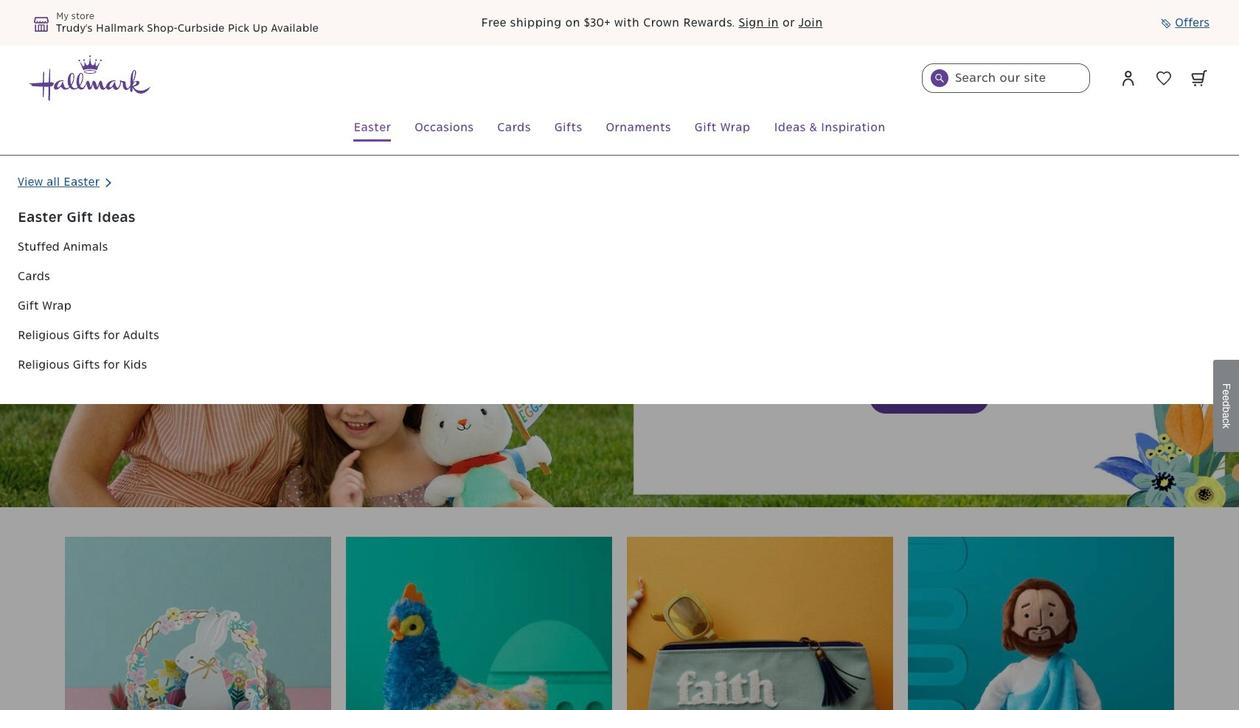 Task type: locate. For each thing, give the bounding box(es) containing it.
main menu. menu bar
[[0, 102, 1239, 404]]

None search field
[[922, 63, 1090, 93]]

easter gift ideas menu
[[18, 239, 188, 387]]

stuffed jesus plush on cyan books on a cyan background. image
[[908, 537, 1175, 710]]

Search search field
[[922, 63, 1090, 93]]



Task type: vqa. For each thing, say whether or not it's contained in the screenshot.
Mint green pouch with faith hope love' on it with zipper tassel on tangerine background. image on the bottom
yes



Task type: describe. For each thing, give the bounding box(es) containing it.
easter cards image
[[65, 537, 331, 710]]

hallmark logo image
[[30, 55, 151, 101]]

woman hugging girl holding rabbit stuffed animal in the outdoors. image
[[0, 191, 1239, 508]]

sign in dropdown menu image
[[1120, 69, 1138, 87]]

mint green pouch with faith hope love' on it with zipper tassel on tangerine background. image
[[627, 537, 893, 710]]

stuffed animal hen on teal background with multiple easter eggs in the foreground. image
[[346, 537, 612, 710]]

search image
[[936, 74, 944, 83]]

view your cart with 0 items. image
[[1192, 70, 1208, 86]]



